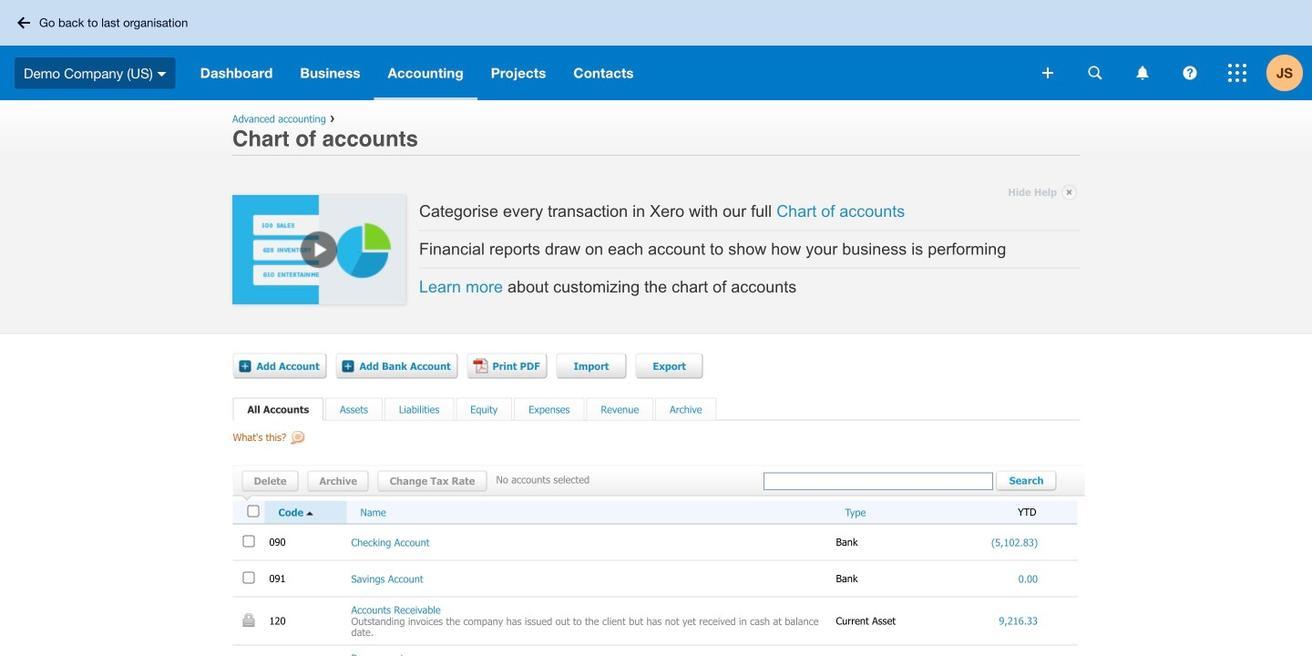 Task type: describe. For each thing, give the bounding box(es) containing it.
1 horizontal spatial svg image
[[1043, 67, 1053, 78]]



Task type: locate. For each thing, give the bounding box(es) containing it.
0 horizontal spatial svg image
[[17, 17, 30, 29]]

None checkbox
[[247, 505, 259, 517]]

None checkbox
[[243, 535, 255, 547], [243, 572, 255, 584], [243, 535, 255, 547], [243, 572, 255, 584]]

you cannot delete/archive system accounts. image
[[243, 613, 255, 627]]

banner
[[0, 0, 1312, 100]]

0 vertical spatial svg image
[[17, 17, 30, 29]]

svg image
[[1228, 64, 1247, 82], [1089, 66, 1102, 80], [1137, 66, 1149, 80], [1183, 66, 1197, 80], [157, 72, 167, 76]]

None text field
[[763, 473, 993, 490]]

1 vertical spatial svg image
[[1043, 67, 1053, 78]]

svg image
[[17, 17, 30, 29], [1043, 67, 1053, 78]]



Task type: vqa. For each thing, say whether or not it's contained in the screenshot.
2nd + from the top
no



